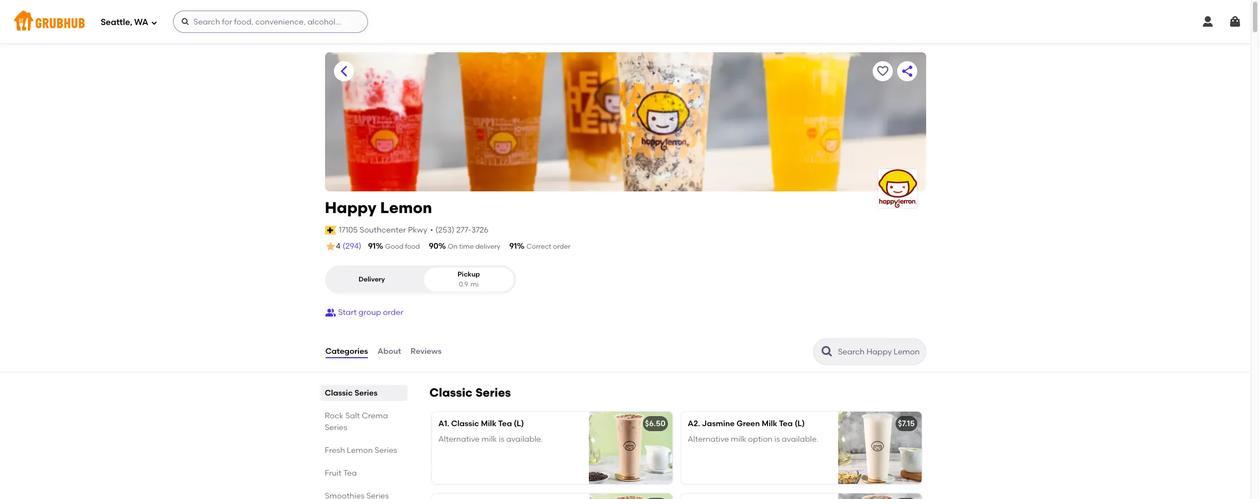 Task type: vqa. For each thing, say whether or not it's contained in the screenshot.
Pickup 0.9 Mi
yes



Task type: locate. For each thing, give the bounding box(es) containing it.
1 vertical spatial lemon
[[347, 446, 373, 456]]

(253) 277-3726 button
[[436, 225, 489, 236]]

alternative down a1.
[[439, 435, 480, 445]]

1 milk from the left
[[482, 435, 497, 445]]

1 vertical spatial order
[[383, 308, 404, 317]]

is
[[499, 435, 505, 445], [775, 435, 780, 445]]

0 horizontal spatial tea
[[343, 469, 357, 478]]

correct
[[527, 243, 552, 251]]

mi
[[471, 281, 479, 288]]

fruit tea tab
[[325, 468, 403, 480]]

2 alternative from the left
[[688, 435, 729, 445]]

categories button
[[325, 332, 369, 372]]

series down rock
[[325, 423, 347, 433]]

pkwy
[[408, 225, 428, 235]]

tea right fruit
[[343, 469, 357, 478]]

happy lemon logo image
[[879, 169, 918, 208]]

91 right delivery
[[510, 242, 517, 251]]

tea up "alternative milk is available."
[[498, 419, 512, 429]]

good
[[385, 243, 404, 251]]

is right option at the right bottom of the page
[[775, 435, 780, 445]]

series up the "crema"
[[355, 389, 378, 398]]

1 horizontal spatial 91
[[510, 242, 517, 251]]

1 horizontal spatial classic series
[[430, 386, 511, 400]]

happy lemon
[[325, 198, 432, 217]]

rock salt crema series tab
[[325, 411, 403, 434]]

is down the a1. classic milk tea (l)
[[499, 435, 505, 445]]

tab
[[325, 491, 403, 500]]

milk
[[481, 419, 497, 429], [762, 419, 778, 429]]

4
[[336, 242, 341, 251]]

2 horizontal spatial svg image
[[1229, 15, 1243, 28]]

1 horizontal spatial alternative
[[688, 435, 729, 445]]

0 vertical spatial lemon
[[380, 198, 432, 217]]

pickup
[[458, 271, 480, 279]]

1 horizontal spatial svg image
[[181, 17, 190, 26]]

jasmine
[[702, 419, 735, 429]]

series
[[476, 386, 511, 400], [355, 389, 378, 398], [325, 423, 347, 433], [375, 446, 397, 456]]

series inside classic series tab
[[355, 389, 378, 398]]

classic up rock
[[325, 389, 353, 398]]

a2.
[[688, 419, 701, 429]]

option group
[[325, 266, 516, 294]]

order inside start group order button
[[383, 308, 404, 317]]

1 milk from the left
[[481, 419, 497, 429]]

fresh
[[325, 446, 345, 456]]

0 horizontal spatial milk
[[481, 419, 497, 429]]

$6.50
[[645, 419, 666, 429]]

classic series up the a1. classic milk tea (l)
[[430, 386, 511, 400]]

alternative down jasmine
[[688, 435, 729, 445]]

2 91 from the left
[[510, 242, 517, 251]]

2 is from the left
[[775, 435, 780, 445]]

0 horizontal spatial svg image
[[151, 19, 157, 26]]

0 horizontal spatial order
[[383, 308, 404, 317]]

(253)
[[436, 225, 455, 235]]

classic series
[[430, 386, 511, 400], [325, 389, 378, 398]]

save this restaurant image
[[876, 65, 890, 78]]

lemon for fresh
[[347, 446, 373, 456]]

milk up "alternative milk is available."
[[481, 419, 497, 429]]

series inside fresh lemon series 'tab'
[[375, 446, 397, 456]]

(l) up "alternative milk is available."
[[514, 419, 524, 429]]

1 91 from the left
[[368, 242, 376, 251]]

lemon
[[380, 198, 432, 217], [347, 446, 373, 456]]

milk down 'a2. jasmine green milk tea (l)'
[[731, 435, 747, 445]]

alternative
[[439, 435, 480, 445], [688, 435, 729, 445]]

seattle,
[[101, 17, 132, 27]]

2 milk from the left
[[731, 435, 747, 445]]

order right group at the left of page
[[383, 308, 404, 317]]

0 horizontal spatial lemon
[[347, 446, 373, 456]]

time
[[459, 243, 474, 251]]

available. right option at the right bottom of the page
[[782, 435, 819, 445]]

milk down the a1. classic milk tea (l)
[[482, 435, 497, 445]]

lemon inside 'tab'
[[347, 446, 373, 456]]

0 vertical spatial order
[[553, 243, 571, 251]]

series up the a1. classic milk tea (l)
[[476, 386, 511, 400]]

0 horizontal spatial milk
[[482, 435, 497, 445]]

1 horizontal spatial order
[[553, 243, 571, 251]]

crema
[[362, 412, 388, 421]]

lemon up the pkwy
[[380, 198, 432, 217]]

classic right a1.
[[451, 419, 479, 429]]

17105 southcenter pkwy button
[[338, 224, 428, 237]]

classic up a1.
[[430, 386, 473, 400]]

search icon image
[[821, 345, 834, 359]]

categories
[[326, 347, 368, 356]]

1 horizontal spatial (l)
[[795, 419, 805, 429]]

classic
[[430, 386, 473, 400], [325, 389, 353, 398], [451, 419, 479, 429]]

happy
[[325, 198, 377, 217]]

people icon image
[[325, 307, 336, 319]]

svg image
[[1202, 15, 1215, 28]]

a4. milk tea with oreo cookies and puff cream (l) image
[[839, 494, 922, 500]]

available. down the a1. classic milk tea (l)
[[507, 435, 543, 445]]

2 horizontal spatial tea
[[780, 419, 793, 429]]

milk up option at the right bottom of the page
[[762, 419, 778, 429]]

tea
[[498, 419, 512, 429], [780, 419, 793, 429], [343, 469, 357, 478]]

0 horizontal spatial available.
[[507, 435, 543, 445]]

milk for is
[[482, 435, 497, 445]]

a2. jasmine green milk tea (l) image
[[839, 412, 922, 485]]

about button
[[377, 332, 402, 372]]

fruit tea
[[325, 469, 357, 478]]

lemon for happy
[[380, 198, 432, 217]]

1 horizontal spatial available.
[[782, 435, 819, 445]]

1 horizontal spatial is
[[775, 435, 780, 445]]

(l)
[[514, 419, 524, 429], [795, 419, 805, 429]]

main navigation navigation
[[0, 0, 1252, 43]]

1 horizontal spatial milk
[[762, 419, 778, 429]]

wa
[[134, 17, 148, 27]]

tea up the alternative milk option is available.
[[780, 419, 793, 429]]

91
[[368, 242, 376, 251], [510, 242, 517, 251]]

91 for good food
[[368, 242, 376, 251]]

rock
[[325, 412, 344, 421]]

series up fruit tea "tab"
[[375, 446, 397, 456]]

green
[[737, 419, 760, 429]]

lemon up fruit tea "tab"
[[347, 446, 373, 456]]

order
[[553, 243, 571, 251], [383, 308, 404, 317]]

(l) up the alternative milk option is available.
[[795, 419, 805, 429]]

0 horizontal spatial 91
[[368, 242, 376, 251]]

available.
[[507, 435, 543, 445], [782, 435, 819, 445]]

91 down 17105 southcenter pkwy button
[[368, 242, 376, 251]]

1 horizontal spatial lemon
[[380, 198, 432, 217]]

0 horizontal spatial classic series
[[325, 389, 378, 398]]

1 horizontal spatial milk
[[731, 435, 747, 445]]

rock salt crema series
[[325, 412, 388, 433]]

1 is from the left
[[499, 435, 505, 445]]

classic series up salt
[[325, 389, 378, 398]]

90
[[429, 242, 439, 251]]

star icon image
[[325, 241, 336, 252]]

svg image
[[1229, 15, 1243, 28], [181, 17, 190, 26], [151, 19, 157, 26]]

salt
[[346, 412, 360, 421]]

on time delivery
[[448, 243, 501, 251]]

good food
[[385, 243, 420, 251]]

1 alternative from the left
[[439, 435, 480, 445]]

order right correct
[[553, 243, 571, 251]]

delivery
[[476, 243, 501, 251]]

0 horizontal spatial (l)
[[514, 419, 524, 429]]

0 horizontal spatial alternative
[[439, 435, 480, 445]]

food
[[405, 243, 420, 251]]

milk
[[482, 435, 497, 445], [731, 435, 747, 445]]

0 horizontal spatial is
[[499, 435, 505, 445]]

• (253) 277-3726
[[430, 225, 489, 235]]

subscription pass image
[[325, 226, 336, 235]]



Task type: describe. For each thing, give the bounding box(es) containing it.
tea inside "tab"
[[343, 469, 357, 478]]

classic series tab
[[325, 388, 403, 399]]

alternative milk option is available.
[[688, 435, 819, 445]]

a1.
[[439, 419, 450, 429]]

91 for correct order
[[510, 242, 517, 251]]

(294)
[[343, 242, 362, 251]]

17105 southcenter pkwy
[[339, 225, 428, 235]]

2 (l) from the left
[[795, 419, 805, 429]]

a1. classic milk tea (l)
[[439, 419, 524, 429]]

3726
[[472, 225, 489, 235]]

•
[[430, 225, 433, 235]]

option group containing pickup
[[325, 266, 516, 294]]

start group order
[[338, 308, 404, 317]]

17105
[[339, 225, 358, 235]]

2 available. from the left
[[782, 435, 819, 445]]

series inside rock salt crema series
[[325, 423, 347, 433]]

option
[[749, 435, 773, 445]]

a2. jasmine green milk tea (l)
[[688, 419, 805, 429]]

share icon image
[[901, 65, 914, 78]]

0.9
[[459, 281, 469, 288]]

Search Happy Lemon search field
[[837, 347, 923, 358]]

pickup 0.9 mi
[[458, 271, 480, 288]]

Search for food, convenience, alcohol... search field
[[173, 11, 368, 33]]

seattle, wa
[[101, 17, 148, 27]]

fresh lemon series
[[325, 446, 397, 456]]

start
[[338, 308, 357, 317]]

reviews
[[411, 347, 442, 356]]

1 (l) from the left
[[514, 419, 524, 429]]

a1. classic milk tea (l) image
[[589, 412, 673, 485]]

caret left icon image
[[337, 65, 351, 78]]

southcenter
[[360, 225, 406, 235]]

a3. boba milk tea (l) image
[[589, 494, 673, 500]]

277-
[[457, 225, 472, 235]]

classic inside tab
[[325, 389, 353, 398]]

2 milk from the left
[[762, 419, 778, 429]]

correct order
[[527, 243, 571, 251]]

alternative for classic
[[439, 435, 480, 445]]

group
[[359, 308, 381, 317]]

1 available. from the left
[[507, 435, 543, 445]]

milk for option
[[731, 435, 747, 445]]

classic series inside tab
[[325, 389, 378, 398]]

fresh lemon series tab
[[325, 445, 403, 457]]

alternative milk is available.
[[439, 435, 543, 445]]

on
[[448, 243, 458, 251]]

$7.15
[[898, 419, 915, 429]]

1 horizontal spatial tea
[[498, 419, 512, 429]]

fruit
[[325, 469, 342, 478]]

start group order button
[[325, 303, 404, 323]]

delivery
[[359, 276, 385, 283]]

about
[[378, 347, 401, 356]]

alternative for jasmine
[[688, 435, 729, 445]]

reviews button
[[410, 332, 442, 372]]

save this restaurant button
[[873, 61, 893, 81]]



